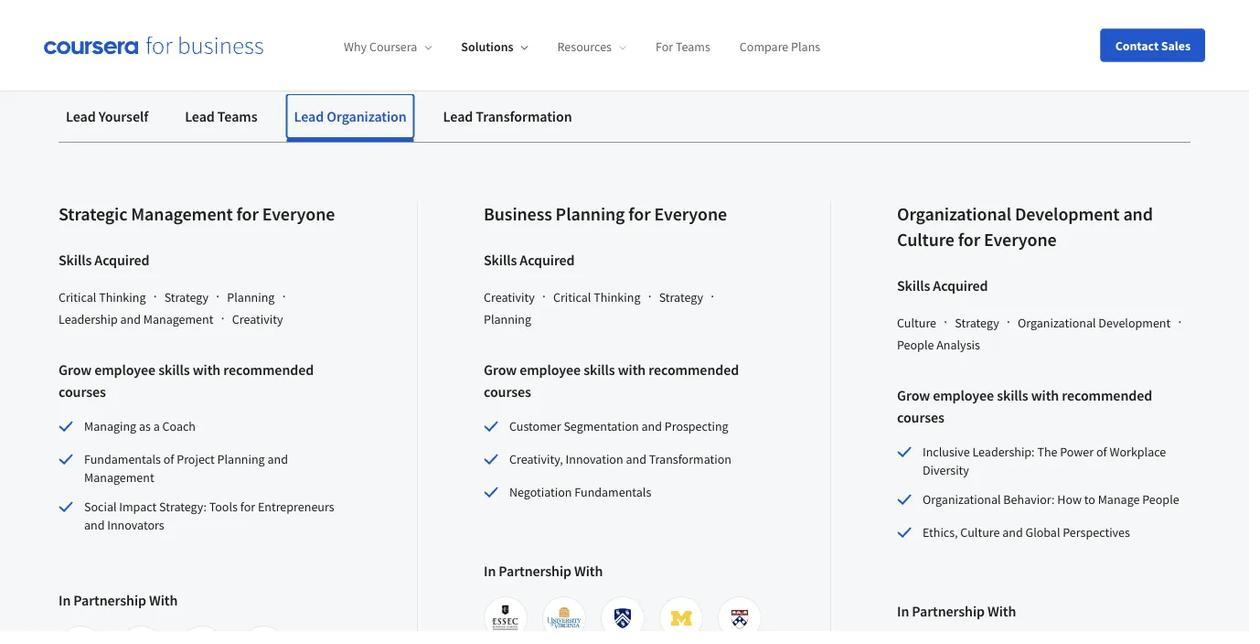 Task type: locate. For each thing, give the bounding box(es) containing it.
recommended for organizational development and culture for everyone
[[1062, 386, 1153, 404]]

partnership for business planning for everyone
[[499, 562, 572, 580]]

of
[[1097, 444, 1107, 460], [163, 451, 174, 467]]

why
[[344, 39, 367, 55]]

1 horizontal spatial teams
[[676, 39, 711, 55]]

courses up customer
[[484, 382, 531, 401]]

thinking down business planning for everyone at top
[[594, 289, 641, 306]]

organizational inside organizational development and culture for everyone
[[897, 203, 1012, 225]]

lead right yourself
[[185, 107, 215, 125]]

critical thinking
[[59, 289, 146, 306], [553, 289, 641, 306]]

with for development
[[1032, 386, 1059, 404]]

1 horizontal spatial with
[[575, 562, 603, 580]]

and inside fundamentals of project planning and management
[[268, 451, 288, 467]]

1 horizontal spatial recommended
[[649, 360, 739, 379]]

grow for strategic management for everyone
[[59, 360, 92, 379]]

1 horizontal spatial skills
[[584, 360, 615, 379]]

grow employee skills with recommended courses up coach
[[59, 360, 314, 401]]

0 horizontal spatial everyone
[[262, 203, 335, 225]]

2 horizontal spatial grow
[[897, 386, 930, 404]]

2 horizontal spatial grow employee skills with recommended courses
[[897, 386, 1153, 426]]

1 horizontal spatial in partnership with
[[484, 562, 603, 580]]

0 horizontal spatial creativity
[[232, 311, 283, 327]]

0 vertical spatial people
[[897, 337, 934, 353]]

lead teams button
[[178, 94, 265, 138]]

skills acquired for strategic
[[59, 251, 150, 269]]

with
[[193, 360, 221, 379], [618, 360, 646, 379], [1032, 386, 1059, 404]]

skills for development
[[997, 386, 1029, 404]]

acquired up analysis
[[933, 276, 988, 295]]

business planning for everyone
[[484, 203, 727, 225]]

2 horizontal spatial in
[[897, 602, 910, 620]]

teams
[[676, 39, 711, 55], [218, 107, 258, 125]]

0 horizontal spatial transformation
[[476, 107, 572, 125]]

2 horizontal spatial skills
[[997, 386, 1029, 404]]

4 lead from the left
[[443, 107, 473, 125]]

0 horizontal spatial courses
[[59, 382, 106, 401]]

partnership for strategic management for everyone
[[74, 591, 146, 609]]

critical thinking down business planning for everyone at top
[[553, 289, 641, 306]]

employee for business
[[520, 360, 581, 379]]

everyone
[[262, 203, 335, 225], [655, 203, 727, 225], [984, 228, 1057, 251]]

employee
[[94, 360, 156, 379], [520, 360, 581, 379], [933, 386, 994, 404]]

0 horizontal spatial grow
[[59, 360, 92, 379]]

skills up leadership:
[[997, 386, 1029, 404]]

2 horizontal spatial in partnership with
[[897, 602, 1017, 620]]

skills
[[59, 251, 92, 269], [484, 251, 517, 269], [897, 276, 931, 295]]

1 vertical spatial teams
[[218, 107, 258, 125]]

everyone for strategic management for everyone
[[262, 203, 335, 225]]

skills acquired for business
[[484, 251, 575, 269]]

fundamentals down "creativity, innovation and transformation"
[[575, 484, 652, 500]]

people inside organizational development people analysis
[[897, 337, 934, 353]]

2 critical from the left
[[553, 289, 591, 306]]

skills up segmentation
[[584, 360, 615, 379]]

lead left yourself
[[66, 107, 96, 125]]

skills up coach
[[158, 360, 190, 379]]

development inside organizational development people analysis
[[1099, 315, 1171, 331]]

teams inside button
[[218, 107, 258, 125]]

0 horizontal spatial in
[[59, 591, 71, 609]]

skills acquired down business
[[484, 251, 575, 269]]

2 horizontal spatial skills
[[897, 276, 931, 295]]

grow for business planning for everyone
[[484, 360, 517, 379]]

2 vertical spatial culture
[[961, 524, 1000, 541]]

1 horizontal spatial in
[[484, 562, 496, 580]]

a
[[153, 418, 160, 435]]

acquired down strategic
[[95, 251, 150, 269]]

fundamentals down managing at the bottom
[[84, 451, 161, 467]]

0 horizontal spatial strategy
[[164, 289, 209, 306]]

critical thinking up leadership
[[59, 289, 146, 306]]

and inside planning leadership and management
[[120, 311, 141, 327]]

1 horizontal spatial people
[[1143, 491, 1180, 508]]

management up impact
[[84, 469, 154, 486]]

with down 'innovators' at the bottom of page
[[149, 591, 178, 609]]

1 vertical spatial creativity
[[232, 311, 283, 327]]

grow
[[59, 360, 92, 379], [484, 360, 517, 379], [897, 386, 930, 404]]

0 horizontal spatial of
[[163, 451, 174, 467]]

management
[[131, 203, 233, 225], [143, 311, 214, 327], [84, 469, 154, 486]]

critical
[[59, 289, 96, 306], [553, 289, 591, 306]]

in partnership with down 'innovators' at the bottom of page
[[59, 591, 178, 609]]

lead transformation button
[[436, 94, 580, 138]]

2 horizontal spatial everyone
[[984, 228, 1057, 251]]

1 horizontal spatial courses
[[484, 382, 531, 401]]

skills
[[158, 360, 190, 379], [584, 360, 615, 379], [997, 386, 1029, 404]]

2 lead from the left
[[185, 107, 215, 125]]

2 horizontal spatial partnership
[[912, 602, 985, 620]]

courses for organizational development and culture for everyone
[[897, 408, 945, 426]]

skills acquired up analysis
[[897, 276, 988, 295]]

culture inside organizational development and culture for everyone
[[897, 228, 955, 251]]

transformation
[[476, 107, 572, 125], [649, 451, 732, 467]]

0 vertical spatial organizational
[[897, 203, 1012, 225]]

culture
[[897, 228, 955, 251], [897, 315, 937, 331], [961, 524, 1000, 541]]

organization
[[327, 107, 407, 125]]

recommended for strategic management for everyone
[[223, 360, 314, 379]]

social impact strategy: tools for entrepreneurs and innovators
[[84, 499, 334, 533]]

why coursera link
[[344, 39, 432, 55]]

in for business planning for everyone
[[484, 562, 496, 580]]

employee up managing at the bottom
[[94, 360, 156, 379]]

lead organization tab panel
[[59, 143, 1191, 632]]

employee down analysis
[[933, 386, 994, 404]]

organizational inside organizational development people analysis
[[1018, 315, 1096, 331]]

as
[[139, 418, 151, 435]]

transformation down prospecting
[[649, 451, 732, 467]]

0 vertical spatial teams
[[676, 39, 711, 55]]

partnership down ethics, at the bottom right of page
[[912, 602, 985, 620]]

with up the
[[1032, 386, 1059, 404]]

1 horizontal spatial acquired
[[520, 251, 575, 269]]

1 horizontal spatial skills acquired
[[484, 251, 575, 269]]

development inside organizational development and culture for everyone
[[1015, 203, 1120, 225]]

2 horizontal spatial employee
[[933, 386, 994, 404]]

2 vertical spatial organizational
[[923, 491, 1001, 508]]

strategy inside the strategy planning
[[659, 289, 704, 306]]

courses up inclusive
[[897, 408, 945, 426]]

0 vertical spatial culture
[[897, 228, 955, 251]]

grow employee skills with recommended courses
[[59, 360, 314, 401], [484, 360, 739, 401], [897, 386, 1153, 426]]

0 horizontal spatial grow employee skills with recommended courses
[[59, 360, 314, 401]]

impact
[[119, 499, 157, 515]]

organizational
[[897, 203, 1012, 225], [1018, 315, 1096, 331], [923, 491, 1001, 508]]

0 horizontal spatial acquired
[[95, 251, 150, 269]]

inclusive leadership: the power of workplace diversity
[[923, 444, 1167, 478]]

in partnership with for strategic management for everyone
[[59, 591, 178, 609]]

with for management
[[149, 591, 178, 609]]

solutions
[[461, 39, 514, 55]]

yourself
[[99, 107, 148, 125]]

and for ethics, culture and global perspectives
[[1003, 524, 1023, 541]]

partnership for organizational development and culture for everyone
[[912, 602, 985, 620]]

rice university image
[[605, 600, 641, 632]]

0 vertical spatial development
[[1015, 203, 1120, 225]]

lead teams
[[185, 107, 258, 125]]

0 horizontal spatial critical thinking
[[59, 289, 146, 306]]

teams for lead teams
[[218, 107, 258, 125]]

2 thinking from the left
[[594, 289, 641, 306]]

2 horizontal spatial acquired
[[933, 276, 988, 295]]

with for management
[[193, 360, 221, 379]]

lead
[[66, 107, 96, 125], [185, 107, 215, 125], [294, 107, 324, 125], [443, 107, 473, 125]]

grow up customer
[[484, 360, 517, 379]]

everyone for business planning for everyone
[[655, 203, 727, 225]]

0 horizontal spatial partnership
[[74, 591, 146, 609]]

2 horizontal spatial courses
[[897, 408, 945, 426]]

planning
[[556, 203, 625, 225], [227, 289, 275, 306], [484, 311, 532, 327], [217, 451, 265, 467]]

negotiation
[[510, 484, 572, 500]]

critical down business planning for everyone at top
[[553, 289, 591, 306]]

managing as a coach
[[84, 418, 196, 435]]

lead left organization
[[294, 107, 324, 125]]

0 horizontal spatial employee
[[94, 360, 156, 379]]

1 horizontal spatial critical
[[553, 289, 591, 306]]

1 horizontal spatial fundamentals
[[575, 484, 652, 500]]

organizational for organizational development and culture for everyone
[[897, 203, 1012, 225]]

organizational for organizational behavior: how to manage people
[[923, 491, 1001, 508]]

skills for strategic management for everyone
[[59, 251, 92, 269]]

fundamentals inside fundamentals of project planning and management
[[84, 451, 161, 467]]

acquired down business
[[520, 251, 575, 269]]

partnership down 'innovators' at the bottom of page
[[74, 591, 146, 609]]

lead transformation
[[443, 107, 572, 125]]

0 horizontal spatial fundamentals
[[84, 451, 161, 467]]

0 horizontal spatial skills
[[158, 360, 190, 379]]

thinking up leadership
[[99, 289, 146, 306]]

strategy
[[164, 289, 209, 306], [659, 289, 704, 306], [955, 315, 1000, 331]]

1 horizontal spatial of
[[1097, 444, 1107, 460]]

courses for strategic management for everyone
[[59, 382, 106, 401]]

strategy for everyone
[[164, 289, 209, 306]]

people right manage
[[1143, 491, 1180, 508]]

and inside social impact strategy: tools for entrepreneurs and innovators
[[84, 517, 105, 533]]

leadership:
[[973, 444, 1035, 460]]

0 horizontal spatial recommended
[[223, 360, 314, 379]]

2 horizontal spatial recommended
[[1062, 386, 1153, 404]]

grow employee skills with recommended courses up customer segmentation and prospecting
[[484, 360, 739, 401]]

grow employee skills with recommended courses for management
[[59, 360, 314, 401]]

with up customer segmentation and prospecting
[[618, 360, 646, 379]]

and for planning leadership and management
[[120, 311, 141, 327]]

partnership up image 198 at the bottom left of page
[[499, 562, 572, 580]]

3 lead from the left
[[294, 107, 324, 125]]

with
[[575, 562, 603, 580], [149, 591, 178, 609], [988, 602, 1017, 620]]

employee up customer
[[520, 360, 581, 379]]

global
[[1026, 524, 1061, 541]]

1 horizontal spatial with
[[618, 360, 646, 379]]

partnership
[[499, 562, 572, 580], [74, 591, 146, 609], [912, 602, 985, 620]]

and
[[1124, 203, 1153, 225], [120, 311, 141, 327], [642, 418, 662, 435], [268, 451, 288, 467], [626, 451, 647, 467], [84, 517, 105, 533], [1003, 524, 1023, 541]]

0 horizontal spatial skills
[[59, 251, 92, 269]]

for inside organizational development and culture for everyone
[[959, 228, 981, 251]]

for
[[237, 203, 259, 225], [629, 203, 651, 225], [959, 228, 981, 251], [240, 499, 255, 515]]

social
[[84, 499, 117, 515]]

for teams link
[[656, 39, 711, 55]]

critical up leadership
[[59, 289, 96, 306]]

0 horizontal spatial with
[[149, 591, 178, 609]]

lead organization
[[294, 107, 407, 125]]

0 vertical spatial creativity
[[484, 289, 535, 306]]

and inside organizational development and culture for everyone
[[1124, 203, 1153, 225]]

1 horizontal spatial partnership
[[499, 562, 572, 580]]

grow up inclusive
[[897, 386, 930, 404]]

2 horizontal spatial with
[[1032, 386, 1059, 404]]

contact
[[1116, 37, 1159, 54]]

0 horizontal spatial skills acquired
[[59, 251, 150, 269]]

organizational development people analysis
[[897, 315, 1171, 353]]

1 horizontal spatial grow employee skills with recommended courses
[[484, 360, 739, 401]]

0 horizontal spatial critical
[[59, 289, 96, 306]]

management right leadership
[[143, 311, 214, 327]]

0 horizontal spatial thinking
[[99, 289, 146, 306]]

of inside fundamentals of project planning and management
[[163, 451, 174, 467]]

1 horizontal spatial creativity
[[484, 289, 535, 306]]

workplace
[[1110, 444, 1167, 460]]

lead yourself button
[[59, 94, 156, 138]]

lead for lead teams
[[185, 107, 215, 125]]

people left analysis
[[897, 337, 934, 353]]

skills acquired down strategic
[[59, 251, 150, 269]]

1 lead from the left
[[66, 107, 96, 125]]

teams for for teams
[[676, 39, 711, 55]]

1 vertical spatial organizational
[[1018, 315, 1096, 331]]

in partnership with down ethics, at the bottom right of page
[[897, 602, 1017, 620]]

management inside planning leadership and management
[[143, 311, 214, 327]]

2 horizontal spatial with
[[988, 602, 1017, 620]]

1 horizontal spatial everyone
[[655, 203, 727, 225]]

lead organization button
[[287, 94, 414, 138]]

transformation inside 'lead organization' tab panel
[[649, 451, 732, 467]]

0 horizontal spatial teams
[[218, 107, 258, 125]]

courses
[[59, 382, 106, 401], [484, 382, 531, 401], [897, 408, 945, 426]]

1 vertical spatial fundamentals
[[575, 484, 652, 500]]

0 vertical spatial transformation
[[476, 107, 572, 125]]

development
[[1015, 203, 1120, 225], [1099, 315, 1171, 331]]

everyone inside organizational development and culture for everyone
[[984, 228, 1057, 251]]

management right strategic
[[131, 203, 233, 225]]

0 vertical spatial fundamentals
[[84, 451, 161, 467]]

lead down "solutions"
[[443, 107, 473, 125]]

fundamentals
[[84, 451, 161, 467], [575, 484, 652, 500]]

grow employee skills with recommended courses up leadership:
[[897, 386, 1153, 426]]

grow down leadership
[[59, 360, 92, 379]]

of right power
[[1097, 444, 1107, 460]]

acquired
[[95, 251, 150, 269], [520, 251, 575, 269], [933, 276, 988, 295]]

1 horizontal spatial strategy
[[659, 289, 704, 306]]

in for organizational development and culture for everyone
[[897, 602, 910, 620]]

in partnership with
[[484, 562, 603, 580], [59, 591, 178, 609], [897, 602, 1017, 620]]

skills for management
[[158, 360, 190, 379]]

grow employee skills with recommended courses for planning
[[484, 360, 739, 401]]

0 horizontal spatial with
[[193, 360, 221, 379]]

ethics, culture and global perspectives
[[923, 524, 1131, 541]]

and for organizational development and culture for everyone
[[1124, 203, 1153, 225]]

skills for planning
[[584, 360, 615, 379]]

contact sales button
[[1101, 29, 1206, 62]]

prospecting
[[665, 418, 729, 435]]

to
[[1085, 491, 1096, 508]]

planning inside fundamentals of project planning and management
[[217, 451, 265, 467]]

1 horizontal spatial skills
[[484, 251, 517, 269]]

recommended for business planning for everyone
[[649, 360, 739, 379]]

1 horizontal spatial grow
[[484, 360, 517, 379]]

2 vertical spatial management
[[84, 469, 154, 486]]

creativity
[[484, 289, 535, 306], [232, 311, 283, 327]]

2 horizontal spatial skills acquired
[[897, 276, 988, 295]]

transformation down the solutions link
[[476, 107, 572, 125]]

ethics,
[[923, 524, 958, 541]]

1 horizontal spatial thinking
[[594, 289, 641, 306]]

with up coach
[[193, 360, 221, 379]]

of left project
[[163, 451, 174, 467]]

organizational behavior: how to manage people
[[923, 491, 1180, 508]]

2 horizontal spatial strategy
[[955, 315, 1000, 331]]

0 horizontal spatial in partnership with
[[59, 591, 178, 609]]

1 vertical spatial management
[[143, 311, 214, 327]]

1 vertical spatial development
[[1099, 315, 1171, 331]]

with up image 198 at the bottom left of page
[[575, 562, 603, 580]]

1 horizontal spatial employee
[[520, 360, 581, 379]]

managing
[[84, 418, 136, 435]]

1 horizontal spatial transformation
[[649, 451, 732, 467]]

recommended
[[223, 360, 314, 379], [649, 360, 739, 379], [1062, 386, 1153, 404]]

courses up managing at the bottom
[[59, 382, 106, 401]]

in partnership with up image 198 at the bottom left of page
[[484, 562, 603, 580]]

lead for lead transformation
[[443, 107, 473, 125]]

creativity,
[[510, 451, 563, 467]]

0 horizontal spatial people
[[897, 337, 934, 353]]

leadership
[[59, 311, 118, 327]]

1 horizontal spatial critical thinking
[[553, 289, 641, 306]]

1 vertical spatial transformation
[[649, 451, 732, 467]]

with down "ethics, culture and global perspectives"
[[988, 602, 1017, 620]]

thinking
[[99, 289, 146, 306], [594, 289, 641, 306]]



Task type: describe. For each thing, give the bounding box(es) containing it.
the
[[1038, 444, 1058, 460]]

compare
[[740, 39, 789, 55]]

perspectives
[[1063, 524, 1131, 541]]

1 vertical spatial people
[[1143, 491, 1180, 508]]

analysis
[[937, 337, 980, 353]]

in partnership with for business planning for everyone
[[484, 562, 603, 580]]

how
[[1058, 491, 1082, 508]]

university of pennsylvania (wharton) logo image
[[722, 600, 758, 632]]

strategy:
[[159, 499, 207, 515]]

1 thinking from the left
[[99, 289, 146, 306]]

for inside social impact strategy: tools for entrepreneurs and innovators
[[240, 499, 255, 515]]

coach
[[162, 418, 196, 435]]

development for organizational development and culture for everyone
[[1015, 203, 1120, 225]]

creativity, innovation and transformation
[[510, 451, 732, 467]]

courses for business planning for everyone
[[484, 382, 531, 401]]

coursera for business image
[[44, 36, 263, 55]]

solutions link
[[461, 39, 528, 55]]

skills for business planning for everyone
[[484, 251, 517, 269]]

strategic
[[59, 203, 127, 225]]

for teams
[[656, 39, 711, 55]]

employee for strategic
[[94, 360, 156, 379]]

and for customer segmentation and prospecting
[[642, 418, 662, 435]]

strategic management for everyone
[[59, 203, 335, 225]]

with for planning
[[618, 360, 646, 379]]

resources
[[558, 39, 612, 55]]

fundamentals of project planning and management
[[84, 451, 288, 486]]

manage
[[1098, 491, 1140, 508]]

lead for lead yourself
[[66, 107, 96, 125]]

management inside fundamentals of project planning and management
[[84, 469, 154, 486]]

1 vertical spatial culture
[[897, 315, 937, 331]]

customer segmentation and prospecting
[[510, 418, 729, 435]]

with for planning
[[575, 562, 603, 580]]

lead yourself
[[66, 107, 148, 125]]

strategy planning
[[484, 289, 704, 327]]

2 critical thinking from the left
[[553, 289, 641, 306]]

why coursera
[[344, 39, 417, 55]]

grow for organizational development and culture for everyone
[[897, 386, 930, 404]]

acquired for organizational
[[933, 276, 988, 295]]

tools
[[209, 499, 238, 515]]

in for strategic management for everyone
[[59, 591, 71, 609]]

diversity
[[923, 462, 970, 478]]

sales
[[1162, 37, 1191, 54]]

1 critical from the left
[[59, 289, 96, 306]]

organizational for organizational development people analysis
[[1018, 315, 1096, 331]]

planning inside planning leadership and management
[[227, 289, 275, 306]]

segmentation
[[564, 418, 639, 435]]

in partnership with for organizational development and culture for everyone
[[897, 602, 1017, 620]]

university of michigan image
[[663, 600, 700, 632]]

business
[[484, 203, 552, 225]]

power
[[1060, 444, 1094, 460]]

customer
[[510, 418, 561, 435]]

grow employee skills with recommended courses for development
[[897, 386, 1153, 426]]

strategy for culture
[[955, 315, 1000, 331]]

entrepreneurs
[[258, 499, 334, 515]]

development for organizational development people analysis
[[1099, 315, 1171, 331]]

acquired for strategic
[[95, 251, 150, 269]]

and for creativity, innovation and transformation
[[626, 451, 647, 467]]

organizational development and culture for everyone
[[897, 203, 1153, 251]]

lead for lead organization
[[294, 107, 324, 125]]

transformation inside the lead transformation button
[[476, 107, 572, 125]]

innovators
[[107, 517, 164, 533]]

of inside inclusive leadership: the power of workplace diversity
[[1097, 444, 1107, 460]]

negotiation fundamentals
[[510, 484, 652, 500]]

inclusive
[[923, 444, 970, 460]]

1 critical thinking from the left
[[59, 289, 146, 306]]

project
[[177, 451, 215, 467]]

0 vertical spatial management
[[131, 203, 233, 225]]

innovation
[[566, 451, 624, 467]]

plans
[[791, 39, 821, 55]]

planning inside the strategy planning
[[484, 311, 532, 327]]

compare plans
[[740, 39, 821, 55]]

compare plans link
[[740, 39, 821, 55]]

acquired for business
[[520, 251, 575, 269]]

with for development
[[988, 602, 1017, 620]]

skills acquired for organizational
[[897, 276, 988, 295]]

behavior:
[[1004, 491, 1055, 508]]

image 198 image
[[546, 600, 583, 632]]

resources link
[[558, 39, 627, 55]]

planning leadership and management
[[59, 289, 275, 327]]

coursera
[[370, 39, 417, 55]]

employee for organizational
[[933, 386, 994, 404]]

essec business school image
[[488, 600, 524, 632]]

skills for organizational development and culture for everyone
[[897, 276, 931, 295]]

contact sales
[[1116, 37, 1191, 54]]

content tabs tab list
[[59, 94, 1191, 142]]

for
[[656, 39, 673, 55]]



Task type: vqa. For each thing, say whether or not it's contained in the screenshot.
'Behavior:'
yes



